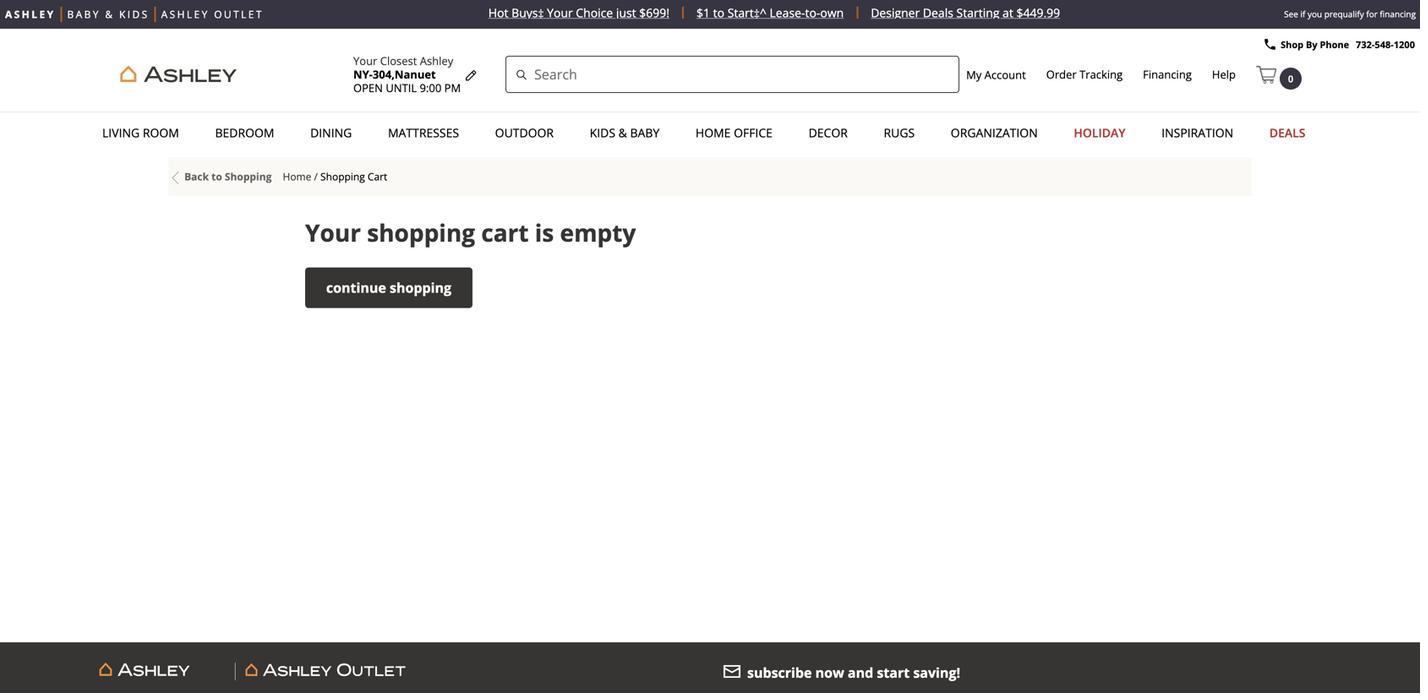 Task type: vqa. For each thing, say whether or not it's contained in the screenshot.
Outdoor
yes



Task type: describe. For each thing, give the bounding box(es) containing it.
my
[[966, 67, 982, 82]]

outdoor
[[495, 125, 554, 141]]

home / shopping cart
[[283, 169, 387, 183]]

0 vertical spatial your
[[547, 5, 573, 21]]

you
[[1308, 8, 1322, 20]]

rugs
[[884, 125, 915, 141]]

living room
[[102, 125, 179, 141]]

holiday
[[1074, 125, 1126, 141]]

see
[[1284, 8, 1298, 20]]

ashley inside your closest ashley ny-304,nanuet
[[420, 53, 453, 68]]

ashley link
[[5, 7, 55, 22]]

deals link
[[1264, 117, 1311, 149]]

ashley departments element
[[54, 663, 697, 680]]

0 vertical spatial ashley
[[161, 7, 209, 21]]

hot buys‡ your choice just $699! link
[[476, 5, 684, 21]]

kids
[[119, 7, 149, 21]]

designer deals starting at $449.99 link
[[858, 5, 1073, 21]]

financing
[[1380, 8, 1416, 20]]

search image
[[516, 67, 528, 84]]

at
[[1003, 5, 1013, 21]]

subscribe
[[747, 664, 812, 682]]

ashley outlet link
[[161, 7, 264, 22]]

kids & baby
[[590, 125, 660, 141]]

home for home / shopping cart
[[283, 169, 311, 183]]

your closest ashley ny-304,nanuet
[[353, 53, 453, 82]]

kids
[[590, 125, 615, 141]]

just
[[616, 5, 636, 21]]

continue shopping
[[326, 278, 451, 297]]

if
[[1300, 8, 1305, 20]]

by
[[1306, 38, 1317, 51]]

732-
[[1356, 38, 1375, 51]]

& for baby
[[105, 7, 115, 21]]

open
[[353, 80, 383, 96]]

subscribe now and start saving!
[[747, 664, 960, 682]]

hot buys‡ your choice just $699!
[[488, 5, 669, 21]]

order tracking link
[[1046, 67, 1123, 82]]

dining link
[[305, 117, 357, 149]]

ashley outlet
[[161, 7, 264, 21]]

$1 to start‡^ lease-to-own link
[[684, 5, 858, 21]]

732-548-1200 link
[[1356, 38, 1415, 51]]

baby & kids
[[67, 7, 149, 21]]

designer deals starting at $449.99
[[871, 5, 1060, 21]]

home office
[[696, 125, 773, 141]]

ashley furniture image
[[64, 663, 225, 680]]

$699!
[[639, 5, 669, 21]]

home link
[[283, 169, 311, 183]]

baby
[[630, 125, 660, 141]]

organization link
[[946, 117, 1043, 149]]

continue
[[326, 278, 386, 297]]

help link
[[1212, 67, 1236, 82]]

lease-
[[770, 5, 805, 21]]

is
[[535, 216, 554, 249]]

saving!
[[913, 664, 960, 682]]

organization
[[951, 125, 1038, 141]]

kids & baby link
[[585, 117, 665, 149]]

to-
[[805, 5, 820, 21]]

and
[[848, 664, 873, 682]]

financing link
[[1143, 67, 1192, 82]]

open until 9:00 pm
[[353, 80, 461, 96]]

your for your closest ashley ny-304,nanuet
[[353, 53, 377, 68]]

change location image
[[464, 69, 478, 82]]

your shopping cart is empty
[[305, 216, 636, 249]]

closest
[[380, 53, 417, 68]]

dining
[[310, 125, 352, 141]]

designer
[[871, 5, 920, 21]]

hot
[[488, 5, 508, 21]]



Task type: locate. For each thing, give the bounding box(es) containing it.
shopping cart link
[[320, 169, 387, 183]]

outlet
[[214, 7, 264, 21]]

2 vertical spatial shopping
[[390, 278, 451, 297]]

shopping up continue shopping
[[367, 216, 475, 249]]

decor link
[[803, 117, 853, 149]]

banner
[[0, 29, 1420, 153]]

1 vertical spatial your
[[353, 53, 377, 68]]

cart
[[368, 169, 387, 183], [481, 216, 529, 249]]

order
[[1046, 67, 1077, 82]]

account
[[984, 67, 1026, 82]]

$1 to start‡^ lease-to-own
[[697, 5, 844, 21]]

0 vertical spatial deals
[[923, 5, 953, 21]]

your
[[547, 5, 573, 21], [353, 53, 377, 68], [305, 216, 361, 249]]

home for home office
[[696, 125, 731, 141]]

deals
[[923, 5, 953, 21], [1269, 125, 1305, 141]]

cart left is
[[481, 216, 529, 249]]

ny-
[[353, 67, 373, 82]]

outdoor link
[[490, 117, 559, 149]]

1 vertical spatial &
[[618, 125, 627, 141]]

/
[[314, 169, 318, 183]]

financing
[[1143, 67, 1192, 82]]

room
[[143, 125, 179, 141]]

1 vertical spatial cart
[[481, 216, 529, 249]]

baby & kids link
[[67, 7, 149, 22]]

ashley right kids
[[161, 7, 209, 21]]

1 horizontal spatial &
[[618, 125, 627, 141]]

ashley
[[5, 7, 55, 21]]

your down home / shopping cart
[[305, 216, 361, 249]]

0 horizontal spatial deals
[[923, 5, 953, 21]]

your inside your closest ashley ny-304,nanuet
[[353, 53, 377, 68]]

start
[[877, 664, 910, 682]]

0 vertical spatial &
[[105, 7, 115, 21]]

banner containing living room
[[0, 29, 1420, 153]]

shopping for continue
[[390, 278, 451, 297]]

0 vertical spatial shopping
[[320, 169, 365, 183]]

shopping right /
[[320, 169, 365, 183]]

bedroom
[[215, 125, 274, 141]]

continue shopping button
[[305, 267, 473, 308]]

my account
[[966, 67, 1026, 82]]

cart right /
[[368, 169, 387, 183]]

order tracking
[[1046, 67, 1123, 82]]

own
[[820, 5, 844, 21]]

baby
[[67, 7, 100, 21]]

my account link
[[966, 67, 1026, 82]]

None submit
[[184, 169, 280, 184]]

start‡^
[[728, 5, 767, 21]]

ashley
[[161, 7, 209, 21], [420, 53, 453, 68]]

phone
[[1320, 38, 1349, 51]]

shop
[[1281, 38, 1304, 51]]

home left office
[[696, 125, 731, 141]]

for
[[1366, 8, 1378, 20]]

home office link
[[690, 117, 778, 149]]

1200
[[1394, 38, 1415, 51]]

$449.99
[[1016, 5, 1060, 21]]

home left /
[[283, 169, 311, 183]]

0 horizontal spatial cart
[[368, 169, 387, 183]]

& left kids
[[105, 7, 115, 21]]

ashley image
[[114, 63, 243, 86]]

$1
[[697, 5, 710, 21]]

0 horizontal spatial home
[[283, 169, 311, 183]]

pm
[[444, 80, 461, 96]]

rugs link
[[879, 117, 920, 149]]

0
[[1288, 72, 1293, 85]]

dims image
[[169, 171, 182, 184]]

prequalify
[[1324, 8, 1364, 20]]

deals down 0
[[1269, 125, 1305, 141]]

& right "kids"
[[618, 125, 627, 141]]

1 horizontal spatial cart
[[481, 216, 529, 249]]

deals left the starting
[[923, 5, 953, 21]]

1 vertical spatial ashley
[[420, 53, 453, 68]]

living room link
[[97, 117, 184, 149]]

548-
[[1375, 38, 1394, 51]]

ashley up 9:00
[[420, 53, 453, 68]]

your up 'open'
[[353, 53, 377, 68]]

shopping for your
[[367, 216, 475, 249]]

1 vertical spatial deals
[[1269, 125, 1305, 141]]

shopping inside continue shopping button
[[390, 278, 451, 297]]

0 link
[[1256, 59, 1302, 90]]

empty
[[560, 216, 636, 249]]

inspiration
[[1162, 125, 1233, 141]]

office
[[734, 125, 773, 141]]

1 horizontal spatial home
[[696, 125, 731, 141]]

tracking
[[1079, 67, 1123, 82]]

1 horizontal spatial ashley
[[420, 53, 453, 68]]

& for kids
[[618, 125, 627, 141]]

0 horizontal spatial &
[[105, 7, 115, 21]]

bedroom link
[[210, 117, 279, 149]]

1 vertical spatial home
[[283, 169, 311, 183]]

living
[[102, 125, 140, 141]]

None search field
[[506, 56, 959, 93]]

home
[[696, 125, 731, 141], [283, 169, 311, 183]]

your right buys‡
[[547, 5, 573, 21]]

0 vertical spatial home
[[696, 125, 731, 141]]

holiday link
[[1069, 117, 1131, 149]]

1 vertical spatial shopping
[[367, 216, 475, 249]]

&
[[105, 7, 115, 21], [618, 125, 627, 141]]

now
[[815, 664, 844, 682]]

choice
[[576, 5, 613, 21]]

see if you prequalify for financing link
[[1280, 0, 1420, 29]]

help
[[1212, 67, 1236, 82]]

1 horizontal spatial deals
[[1269, 125, 1305, 141]]

2 vertical spatial your
[[305, 216, 361, 249]]

mattresses link
[[383, 117, 464, 149]]

your for your shopping cart is empty
[[305, 216, 361, 249]]

shop by phone 732-548-1200
[[1281, 38, 1415, 51]]

mattresses
[[388, 125, 459, 141]]

0 vertical spatial cart
[[368, 169, 387, 183]]

304,nanuet
[[373, 67, 436, 82]]

shopping right "continue"
[[390, 278, 451, 297]]

inspiration link
[[1157, 117, 1238, 149]]

to
[[713, 5, 724, 21]]

buys‡
[[512, 5, 544, 21]]

ashley outlet image
[[246, 663, 406, 680]]

starting
[[956, 5, 999, 21]]

0 horizontal spatial ashley
[[161, 7, 209, 21]]

envelope image
[[724, 665, 740, 678]]

9:00
[[420, 80, 441, 96]]

until
[[386, 80, 417, 96]]



